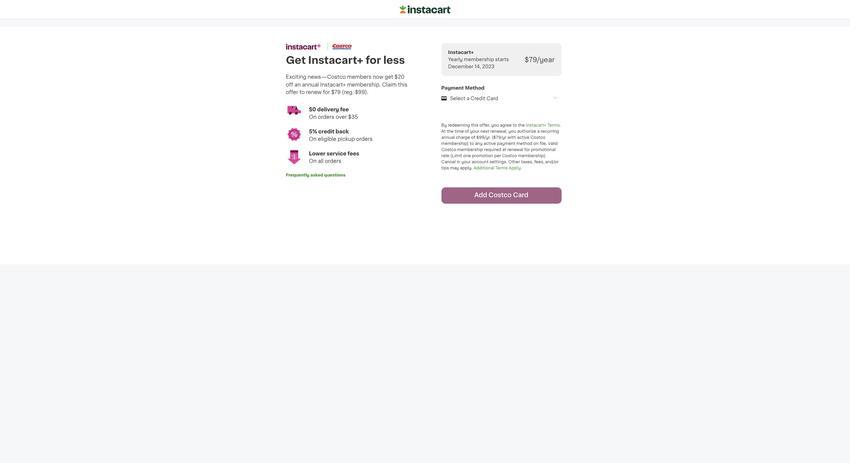 Task type: describe. For each thing, give the bounding box(es) containing it.
orders inside the 5% credit back on eligible pickup orders
[[356, 137, 373, 142]]

tips
[[442, 166, 449, 170]]

in
[[457, 160, 461, 164]]

renewal,
[[491, 129, 508, 133]]

by redeeming this offer, you agree to the instacart+ terms
[[442, 123, 560, 127]]

other
[[509, 160, 521, 164]]

account
[[472, 160, 489, 164]]

news—costco
[[308, 74, 346, 79]]

one
[[464, 154, 471, 158]]

fee
[[340, 107, 349, 112]]

membership)
[[442, 142, 469, 146]]

all
[[318, 159, 324, 164]]

payment
[[442, 86, 464, 90]]

get instacart+ for less
[[286, 55, 405, 65]]

instacart+ up authorize
[[526, 123, 547, 127]]

annual inside "exciting news—costco members now get $20 off an annual instacart+ membership. claim this offer to renew for $79 (reg. $99)."
[[302, 82, 319, 87]]

exciting news—costco members now get $20 off an annual instacart+ membership. claim this offer to renew for $79 (reg. $99).
[[286, 74, 408, 95]]

this inside "exciting news—costco members now get $20 off an annual instacart+ membership. claim this offer to renew for $79 (reg. $99)."
[[398, 82, 408, 87]]

additional terms apply. link
[[474, 166, 522, 170]]


[[442, 96, 447, 101]]

any
[[475, 142, 483, 146]]

asked
[[311, 173, 324, 177]]

. at the time of your next renewal, you authorize a recurring annual charge of $99/yr. ($79/yr with active costco membership) to any active payment method on file. valid costco membership required at renewal for promotional rate (limit one promotion per costco membership). cancel in your account settings. other taxes, fees, and/or tips may apply.
[[442, 123, 561, 170]]

.
[[560, 123, 561, 127]]

get
[[385, 74, 394, 79]]

method
[[517, 142, 533, 146]]

promotional
[[531, 148, 556, 152]]

at
[[442, 129, 446, 133]]

offer
[[286, 90, 298, 95]]

instacart+ inside "exciting news—costco members now get $20 off an annual instacart+ membership. claim this offer to renew for $79 (reg. $99)."
[[320, 82, 346, 87]]

authorize
[[518, 129, 537, 133]]

on for lower service fees on all orders
[[309, 159, 317, 164]]

0 horizontal spatial of
[[465, 129, 469, 133]]

on
[[534, 142, 539, 146]]

required
[[485, 148, 502, 152]]

eligible
[[318, 137, 337, 142]]

membership inside instacart+ yearly membership starts december 14, 2023
[[464, 57, 494, 62]]

$79/year
[[525, 56, 555, 63]]

taxes,
[[522, 160, 534, 164]]

instacart+ terms link
[[526, 123, 560, 127]]

credit
[[319, 129, 335, 134]]

$35
[[348, 114, 358, 120]]

agree
[[500, 123, 512, 127]]

1 vertical spatial costco
[[442, 148, 457, 152]]

on for 5% credit back on eligible pickup orders
[[309, 137, 317, 142]]

5% credit back on eligible pickup orders
[[309, 129, 373, 142]]

delivery
[[317, 107, 339, 112]]

($79/yr
[[492, 136, 507, 140]]

questions
[[324, 173, 346, 177]]

2 vertical spatial costco
[[503, 154, 517, 158]]

membership.
[[347, 82, 381, 87]]

you inside . at the time of your next renewal, you authorize a recurring annual charge of $99/yr. ($79/yr with active costco membership) to any active payment method on file. valid costco membership required at renewal for promotional rate (limit one promotion per costco membership). cancel in your account settings. other taxes, fees, and/or tips may apply.
[[509, 129, 517, 133]]

at
[[503, 148, 507, 152]]

to inside "exciting news—costco members now get $20 off an annual instacart+ membership. claim this offer to renew for $79 (reg. $99)."
[[300, 90, 305, 95]]

renew
[[306, 90, 322, 95]]

recurring
[[541, 129, 560, 133]]

now
[[373, 74, 384, 79]]

(reg.
[[342, 90, 354, 95]]

and/or
[[546, 160, 559, 164]]

fees,
[[535, 160, 545, 164]]

valid
[[548, 142, 558, 146]]

1 vertical spatial to
[[513, 123, 517, 127]]

frequently
[[286, 173, 310, 177]]

orders inside lower service fees on all orders
[[325, 159, 342, 164]]

membership inside . at the time of your next renewal, you authorize a recurring annual charge of $99/yr. ($79/yr with active costco membership) to any active payment method on file. valid costco membership required at renewal for promotional rate (limit one promotion per costco membership). cancel in your account settings. other taxes, fees, and/or tips may apply.
[[458, 148, 484, 152]]

offer,
[[480, 123, 491, 127]]

lower service fees on all orders
[[309, 151, 360, 164]]

1 vertical spatial this
[[471, 123, 479, 127]]

credit
[[471, 96, 486, 101]]


[[553, 95, 559, 101]]

payment
[[497, 142, 516, 146]]

back
[[336, 129, 349, 134]]

next
[[481, 129, 490, 133]]

an
[[295, 82, 301, 87]]

0 vertical spatial the
[[518, 123, 525, 127]]



Task type: vqa. For each thing, say whether or not it's contained in the screenshot.
News—Costco
yes



Task type: locate. For each thing, give the bounding box(es) containing it.
on left all
[[309, 159, 317, 164]]

0 vertical spatial your
[[471, 129, 480, 133]]

0 horizontal spatial to
[[300, 90, 305, 95]]

0 vertical spatial a
[[467, 96, 470, 101]]

0 vertical spatial membership
[[464, 57, 494, 62]]

1 vertical spatial a
[[538, 129, 540, 133]]

on inside the $0 delivery fee on orders over $35
[[309, 114, 317, 120]]

orders down delivery
[[318, 114, 335, 120]]

1 vertical spatial membership
[[458, 148, 484, 152]]

0 vertical spatial to
[[300, 90, 305, 95]]

the
[[518, 123, 525, 127], [447, 129, 454, 133]]

instacart+ inside instacart+ yearly membership starts december 14, 2023
[[449, 50, 474, 55]]

1 horizontal spatial active
[[518, 136, 530, 140]]

this left offer,
[[471, 123, 479, 127]]

annual up renew
[[302, 82, 319, 87]]

0 horizontal spatial you
[[492, 123, 499, 127]]

for up now
[[366, 55, 381, 65]]

14,
[[475, 64, 482, 69]]

2 vertical spatial on
[[309, 159, 317, 164]]

plus logo image
[[286, 44, 321, 49]]

lower
[[309, 151, 326, 156]]

0 vertical spatial this
[[398, 82, 408, 87]]

a inside . at the time of your next renewal, you authorize a recurring annual charge of $99/yr. ($79/yr with active costco membership) to any active payment method on file. valid costco membership required at renewal for promotional rate (limit one promotion per costco membership). cancel in your account settings. other taxes, fees, and/or tips may apply.
[[538, 129, 540, 133]]

orders up fees
[[356, 137, 373, 142]]

1 horizontal spatial of
[[472, 136, 476, 140]]

exciting
[[286, 74, 307, 79]]

0 vertical spatial annual
[[302, 82, 319, 87]]

get
[[286, 55, 306, 65]]

0 horizontal spatial active
[[484, 142, 496, 146]]

0 vertical spatial active
[[518, 136, 530, 140]]

less
[[384, 55, 405, 65]]

on inside the 5% credit back on eligible pickup orders
[[309, 137, 317, 142]]

card
[[487, 96, 499, 101]]

starts
[[496, 57, 509, 62]]

of up any
[[472, 136, 476, 140]]

on
[[309, 114, 317, 120], [309, 137, 317, 142], [309, 159, 317, 164]]

you up with
[[509, 129, 517, 133]]

for inside "exciting news—costco members now get $20 off an annual instacart+ membership. claim this offer to renew for $79 (reg. $99)."
[[323, 90, 330, 95]]

1 horizontal spatial annual
[[442, 136, 455, 140]]

to inside . at the time of your next renewal, you authorize a recurring annual charge of $99/yr. ($79/yr with active costco membership) to any active payment method on file. valid costco membership required at renewal for promotional rate (limit one promotion per costco membership). cancel in your account settings. other taxes, fees, and/or tips may apply.
[[470, 142, 474, 146]]

you
[[492, 123, 499, 127], [509, 129, 517, 133]]

on for $0 delivery fee on orders over $35
[[309, 114, 317, 120]]

3 on from the top
[[309, 159, 317, 164]]

terms up recurring
[[548, 123, 560, 127]]

claim
[[382, 82, 397, 87]]

1 horizontal spatial terms
[[548, 123, 560, 127]]

1 on from the top
[[309, 114, 317, 120]]

the inside . at the time of your next renewal, you authorize a recurring annual charge of $99/yr. ($79/yr with active costco membership) to any active payment method on file. valid costco membership required at renewal for promotional rate (limit one promotion per costco membership). cancel in your account settings. other taxes, fees, and/or tips may apply.
[[447, 129, 454, 133]]

charge
[[456, 136, 471, 140]]

may
[[450, 166, 459, 170]]

settings.
[[490, 160, 508, 164]]

instacart+ down costco logo
[[308, 55, 364, 65]]

costco logo image
[[332, 44, 352, 49]]

service
[[327, 151, 347, 156]]

2 on from the top
[[309, 137, 317, 142]]

1 horizontal spatial a
[[538, 129, 540, 133]]

fees
[[348, 151, 360, 156]]

time
[[455, 129, 464, 133]]

1 horizontal spatial costco
[[503, 154, 517, 158]]

additional terms apply.
[[474, 166, 522, 170]]

1 horizontal spatial to
[[470, 142, 474, 146]]

2 vertical spatial orders
[[325, 159, 342, 164]]

annual inside . at the time of your next renewal, you authorize a recurring annual charge of $99/yr. ($79/yr with active costco membership) to any active payment method on file. valid costco membership required at renewal for promotional rate (limit one promotion per costco membership). cancel in your account settings. other taxes, fees, and/or tips may apply.
[[442, 136, 455, 140]]

a down the instacart+ terms link on the right top of page
[[538, 129, 540, 133]]

the up authorize
[[518, 123, 525, 127]]

costco up other
[[503, 154, 517, 158]]

frequently asked questions link
[[286, 173, 346, 177]]

membership up one
[[458, 148, 484, 152]]

1 horizontal spatial you
[[509, 129, 517, 133]]

additional
[[474, 166, 495, 170]]

0 vertical spatial orders
[[318, 114, 335, 120]]

to right agree
[[513, 123, 517, 127]]

on inside lower service fees on all orders
[[309, 159, 317, 164]]

with
[[508, 136, 517, 140]]

of up "charge"
[[465, 129, 469, 133]]

membership).
[[519, 154, 547, 158]]

select
[[451, 96, 466, 101]]

your up apply.
[[462, 160, 471, 164]]

your
[[471, 129, 480, 133], [462, 160, 471, 164]]

of
[[465, 129, 469, 133], [472, 136, 476, 140]]

orders inside the $0 delivery fee on orders over $35
[[318, 114, 335, 120]]

december
[[449, 64, 474, 69]]

payment method
[[442, 86, 485, 90]]

1 vertical spatial annual
[[442, 136, 455, 140]]

instacart+ up yearly
[[449, 50, 474, 55]]

instacart image
[[400, 4, 451, 14]]

1 horizontal spatial this
[[471, 123, 479, 127]]

promotion
[[472, 154, 494, 158]]

0 vertical spatial of
[[465, 129, 469, 133]]

your left next
[[471, 129, 480, 133]]

for left $79
[[323, 90, 330, 95]]

0 vertical spatial you
[[492, 123, 499, 127]]

2023
[[483, 64, 495, 69]]

$0 delivery fee on orders over $35
[[309, 107, 358, 120]]

frequently asked questions
[[286, 173, 346, 177]]

1 vertical spatial terms
[[496, 166, 508, 170]]

0 horizontal spatial the
[[447, 129, 454, 133]]

0 vertical spatial terms
[[548, 123, 560, 127]]

1 vertical spatial on
[[309, 137, 317, 142]]

0 horizontal spatial costco
[[442, 148, 457, 152]]

a inside  select a credit card
[[467, 96, 470, 101]]

orders
[[318, 114, 335, 120], [356, 137, 373, 142], [325, 159, 342, 164]]

method
[[465, 86, 485, 90]]

file.
[[540, 142, 547, 146]]

instacart+ up $79
[[320, 82, 346, 87]]

2 vertical spatial to
[[470, 142, 474, 146]]

0 horizontal spatial terms
[[496, 166, 508, 170]]

redeeming
[[448, 123, 470, 127]]

this
[[398, 82, 408, 87], [471, 123, 479, 127]]

1 vertical spatial of
[[472, 136, 476, 140]]

0 horizontal spatial a
[[467, 96, 470, 101]]

0 vertical spatial costco
[[531, 136, 546, 140]]

membership
[[464, 57, 494, 62], [458, 148, 484, 152]]

to down the an
[[300, 90, 305, 95]]

(limit
[[451, 154, 463, 158]]

off
[[286, 82, 293, 87]]

annual down at
[[442, 136, 455, 140]]

by
[[442, 123, 447, 127]]

apply.
[[460, 166, 473, 170]]

cancel
[[442, 160, 456, 164]]

0 horizontal spatial annual
[[302, 82, 319, 87]]

yearly
[[449, 57, 463, 62]]

orders down service
[[325, 159, 342, 164]]

0 vertical spatial on
[[309, 114, 317, 120]]

instacart+ yearly membership starts december 14, 2023
[[449, 50, 509, 69]]

1 vertical spatial the
[[447, 129, 454, 133]]

rate
[[442, 154, 450, 158]]

this down $20 on the left of the page
[[398, 82, 408, 87]]

2 horizontal spatial costco
[[531, 136, 546, 140]]

costco up on
[[531, 136, 546, 140]]

the right at
[[447, 129, 454, 133]]

1 vertical spatial your
[[462, 160, 471, 164]]

terms
[[548, 123, 560, 127], [496, 166, 508, 170]]

$99).
[[355, 90, 369, 95]]

per
[[495, 154, 501, 158]]

active up method
[[518, 136, 530, 140]]

you up "renewal,"
[[492, 123, 499, 127]]

0 horizontal spatial for
[[323, 90, 330, 95]]

$20
[[395, 74, 405, 79]]

1 vertical spatial active
[[484, 142, 496, 146]]

0 horizontal spatial this
[[398, 82, 408, 87]]

2 horizontal spatial for
[[525, 148, 530, 152]]

a left credit
[[467, 96, 470, 101]]

members
[[347, 74, 372, 79]]

active up the required
[[484, 142, 496, 146]]

$99/yr.
[[477, 136, 491, 140]]

for inside . at the time of your next renewal, you authorize a recurring annual charge of $99/yr. ($79/yr with active costco membership) to any active payment method on file. valid costco membership required at renewal for promotional rate (limit one promotion per costco membership). cancel in your account settings. other taxes, fees, and/or tips may apply.
[[525, 148, 530, 152]]

to left any
[[470, 142, 474, 146]]

on down 5%
[[309, 137, 317, 142]]

over
[[336, 114, 347, 120]]

for down method
[[525, 148, 530, 152]]

renewal
[[508, 148, 524, 152]]

2 vertical spatial for
[[525, 148, 530, 152]]

1 horizontal spatial the
[[518, 123, 525, 127]]

2 horizontal spatial to
[[513, 123, 517, 127]]

costco
[[531, 136, 546, 140], [442, 148, 457, 152], [503, 154, 517, 158]]

1 vertical spatial you
[[509, 129, 517, 133]]

membership up "14,"
[[464, 57, 494, 62]]

1 vertical spatial for
[[323, 90, 330, 95]]

1 horizontal spatial for
[[366, 55, 381, 65]]

pickup
[[338, 137, 355, 142]]

apply.
[[509, 166, 522, 170]]

$79
[[332, 90, 341, 95]]

5%
[[309, 129, 317, 134]]

0 vertical spatial for
[[366, 55, 381, 65]]

$0
[[309, 107, 316, 112]]

costco up rate
[[442, 148, 457, 152]]

a
[[467, 96, 470, 101], [538, 129, 540, 133]]

on down $0
[[309, 114, 317, 120]]

 select a credit card
[[442, 96, 499, 101]]

1 vertical spatial orders
[[356, 137, 373, 142]]

to
[[300, 90, 305, 95], [513, 123, 517, 127], [470, 142, 474, 146]]

terms down "settings." on the top right of the page
[[496, 166, 508, 170]]



